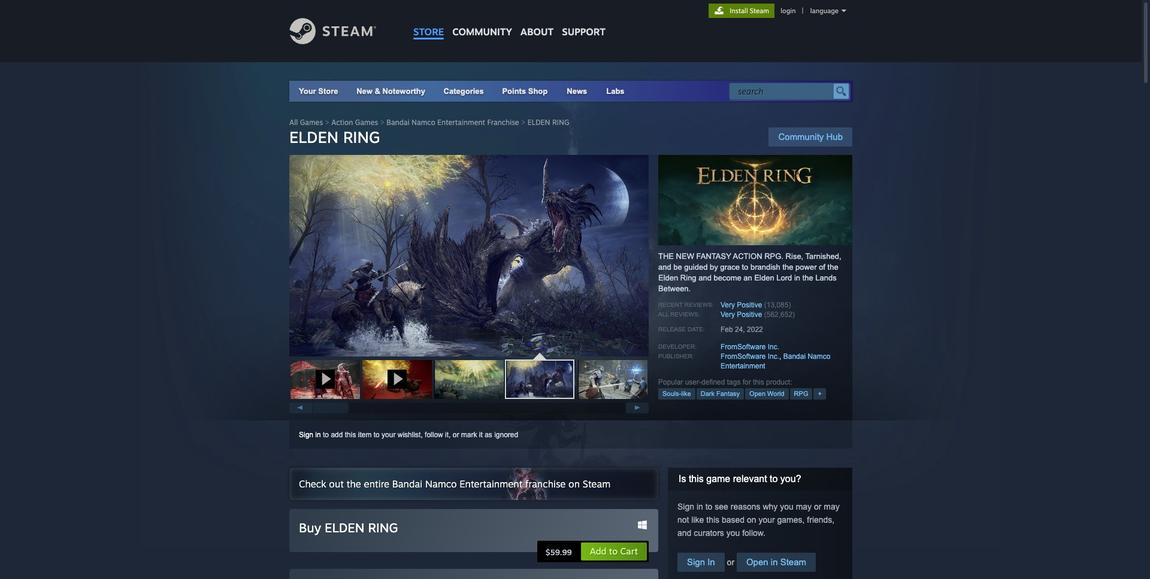 Task type: describe. For each thing, give the bounding box(es) containing it.
positive for (13,085)
[[737, 301, 762, 310]]

it,
[[445, 431, 451, 440]]

publisher:
[[658, 353, 694, 360]]

labs link
[[597, 81, 634, 102]]

sign for sign in to add this item to your wishlist, follow it, or mark it as ignored
[[299, 431, 313, 440]]

out
[[329, 479, 344, 491]]

game
[[706, 474, 730, 485]]

relevant
[[733, 474, 767, 485]]

all for all reviews:
[[658, 311, 669, 318]]

rpg
[[794, 391, 808, 398]]

fromsoftware for fromsoftware inc. ,
[[721, 353, 766, 361]]

this right for
[[753, 379, 764, 387]]

account menu navigation
[[709, 4, 852, 18]]

not
[[677, 516, 689, 525]]

hub
[[826, 132, 843, 142]]

reviews: for very positive (562,652)
[[670, 311, 700, 318]]

new
[[676, 252, 694, 261]]

all reviews:
[[658, 311, 700, 318]]

your store
[[299, 87, 338, 96]]

as
[[485, 431, 492, 440]]

you?
[[780, 474, 801, 485]]

for
[[743, 379, 751, 387]]

2 vertical spatial or
[[725, 558, 737, 568]]

lands
[[815, 274, 837, 283]]

2 fromsoftware inc. link from the top
[[721, 353, 779, 361]]

positive for (562,652)
[[737, 311, 762, 319]]

franchise
[[487, 118, 519, 127]]

souls-like
[[662, 391, 691, 398]]

news link
[[557, 81, 597, 102]]

action games link
[[331, 118, 378, 127]]

mark
[[461, 431, 477, 440]]

categories
[[444, 87, 484, 96]]

2 > from the left
[[380, 118, 384, 127]]

login
[[781, 7, 796, 15]]

0 vertical spatial elden
[[528, 118, 550, 127]]

based
[[722, 516, 745, 525]]

sign for sign in to see reasons why you may or may not like this based on your games, friends, and curators you follow.
[[677, 503, 694, 512]]

developer:
[[658, 344, 697, 350]]

community
[[452, 26, 512, 38]]

buy
[[299, 521, 321, 536]]

namco inside bandai namco entertainment
[[808, 353, 830, 361]]

release
[[658, 326, 686, 333]]

tags
[[727, 379, 741, 387]]

be
[[673, 263, 682, 272]]

all games > action games > bandai namco entertainment franchise > elden ring
[[289, 118, 569, 127]]

0 vertical spatial ring
[[552, 118, 569, 127]]

2 horizontal spatial steam
[[780, 558, 806, 568]]

entire
[[364, 479, 389, 491]]

1 elden from the left
[[658, 274, 678, 283]]

about link
[[516, 0, 558, 41]]

2 vertical spatial bandai
[[392, 479, 422, 491]]

open in steam
[[746, 558, 806, 568]]

power
[[796, 263, 817, 272]]

fantasy
[[696, 252, 731, 261]]

entertainment inside bandai namco entertainment
[[721, 362, 765, 371]]

shop
[[528, 87, 548, 96]]

dark fantasy link
[[696, 389, 744, 400]]

to right item at the bottom of the page
[[374, 431, 380, 440]]

brandish
[[750, 263, 780, 272]]

check out the entire bandai namco entertainment franchise on steam link
[[289, 468, 658, 501]]

fromsoftware for fromsoftware inc.
[[721, 343, 766, 352]]

1 vertical spatial elden
[[289, 128, 339, 147]]

link to the steam homepage image
[[289, 18, 395, 44]]

new
[[356, 87, 372, 96]]

2 vertical spatial ring
[[368, 521, 398, 536]]

community
[[778, 132, 824, 142]]

2 elden from the left
[[754, 274, 774, 283]]

1 > from the left
[[325, 118, 329, 127]]

in for sign in to see reasons why you may or may not like this based on your games, friends, and curators you follow.
[[697, 503, 703, 512]]

new & noteworthy
[[356, 87, 425, 96]]

news
[[567, 87, 587, 96]]

the right out
[[347, 479, 361, 491]]

guided
[[684, 263, 708, 272]]

follow
[[425, 431, 443, 440]]

open for open world
[[749, 391, 766, 398]]

franchise
[[525, 479, 566, 491]]

date:
[[688, 326, 705, 333]]

$59.99
[[546, 548, 572, 558]]

points
[[502, 87, 526, 96]]

by
[[710, 263, 718, 272]]

cart
[[620, 546, 638, 558]]

in for open in steam
[[771, 558, 778, 568]]

your inside sign in to see reasons why you may or may not like this based on your games, friends, and curators you follow.
[[759, 516, 775, 525]]

an
[[744, 274, 752, 283]]

language
[[810, 7, 839, 15]]

this right the add
[[345, 431, 356, 440]]

1 games from the left
[[300, 118, 323, 127]]

about
[[520, 26, 554, 38]]

between.
[[658, 285, 691, 294]]

community hub link
[[769, 128, 852, 147]]

ignored
[[494, 431, 518, 440]]

install
[[730, 7, 748, 15]]

reasons
[[731, 503, 760, 512]]

very for very positive (562,652)
[[721, 311, 735, 319]]

defined
[[701, 379, 725, 387]]

bandai namco entertainment franchise link
[[387, 118, 519, 127]]

bandai namco entertainment
[[721, 353, 830, 371]]

elden ring link
[[528, 118, 569, 127]]

1 vertical spatial ring
[[343, 128, 380, 147]]

0 vertical spatial you
[[780, 503, 794, 512]]

all for all games > action games > bandai namco entertainment franchise > elden ring
[[289, 118, 298, 127]]

store link
[[409, 0, 448, 43]]

of
[[819, 263, 825, 272]]

store
[[318, 87, 338, 96]]

very for very positive (13,085)
[[721, 301, 735, 310]]

add to cart link
[[580, 543, 648, 562]]

points shop link
[[493, 81, 557, 102]]

0 horizontal spatial like
[[681, 391, 691, 398]]

product:
[[766, 379, 792, 387]]

all games link
[[289, 118, 323, 127]]

(13,085)
[[764, 301, 791, 310]]

in
[[708, 558, 715, 568]]

inc. for fromsoftware inc. ,
[[768, 353, 779, 361]]

install steam
[[730, 7, 769, 15]]

0 vertical spatial entertainment
[[437, 118, 485, 127]]

or inside sign in to see reasons why you may or may not like this based on your games, friends, and curators you follow.
[[814, 503, 821, 512]]

2 vertical spatial entertainment
[[460, 479, 523, 491]]

,
[[779, 353, 781, 361]]

open for open in steam
[[746, 558, 768, 568]]

release date:
[[658, 326, 705, 333]]

wishlist,
[[398, 431, 423, 440]]

this inside sign in to see reasons why you may or may not like this based on your games, friends, and curators you follow.
[[706, 516, 719, 525]]



Task type: vqa. For each thing, say whether or not it's contained in the screenshot.
first May from left
yes



Task type: locate. For each thing, give the bounding box(es) containing it.
reviews: down recent reviews:
[[670, 311, 700, 318]]

1 fromsoftware from the top
[[721, 343, 766, 352]]

reviews: up all reviews:
[[684, 302, 714, 308]]

1 vertical spatial entertainment
[[721, 362, 765, 371]]

1 vertical spatial all
[[658, 311, 669, 318]]

>
[[325, 118, 329, 127], [380, 118, 384, 127], [521, 118, 525, 127]]

lord
[[776, 274, 792, 283]]

2 vertical spatial elden
[[325, 521, 364, 536]]

0 horizontal spatial on
[[569, 479, 580, 491]]

bandai down the noteworthy
[[387, 118, 409, 127]]

in right lord
[[794, 274, 800, 283]]

on right franchise on the bottom
[[569, 479, 580, 491]]

feb 24, 2022
[[721, 326, 763, 334]]

0 vertical spatial like
[[681, 391, 691, 398]]

steam
[[750, 7, 769, 15], [583, 479, 611, 491], [780, 558, 806, 568]]

0 vertical spatial fromsoftware inc. link
[[721, 343, 779, 352]]

sign for sign in
[[687, 558, 705, 568]]

popular user-defined tags for this product:
[[658, 379, 792, 387]]

fromsoftware
[[721, 343, 766, 352], [721, 353, 766, 361]]

ring down news at the top
[[552, 118, 569, 127]]

ring
[[552, 118, 569, 127], [343, 128, 380, 147], [368, 521, 398, 536]]

steam inside account menu navigation
[[750, 7, 769, 15]]

1 vertical spatial steam
[[583, 479, 611, 491]]

1 positive from the top
[[737, 301, 762, 310]]

your down the why
[[759, 516, 775, 525]]

1 vertical spatial bandai
[[783, 353, 806, 361]]

all down recent
[[658, 311, 669, 318]]

like down user-
[[681, 391, 691, 398]]

> left action
[[325, 118, 329, 127]]

elden down all games link
[[289, 128, 339, 147]]

fantasy
[[716, 391, 740, 398]]

0 vertical spatial very
[[721, 301, 735, 310]]

rise,
[[786, 252, 803, 261]]

2 very from the top
[[721, 311, 735, 319]]

0 horizontal spatial >
[[325, 118, 329, 127]]

to inside sign in to see reasons why you may or may not like this based on your games, friends, and curators you follow.
[[705, 503, 712, 512]]

dark fantasy
[[701, 391, 740, 398]]

become
[[714, 274, 741, 283]]

steam down games,
[[780, 558, 806, 568]]

> right franchise
[[521, 118, 525, 127]]

steam right install at the top right
[[750, 7, 769, 15]]

the right of
[[828, 263, 838, 272]]

you up games,
[[780, 503, 794, 512]]

0 vertical spatial bandai
[[387, 118, 409, 127]]

grace
[[720, 263, 740, 272]]

or
[[453, 431, 459, 440], [814, 503, 821, 512], [725, 558, 737, 568]]

may up games,
[[796, 503, 812, 512]]

games,
[[777, 516, 805, 525]]

1 vertical spatial on
[[747, 516, 756, 525]]

1 vertical spatial reviews:
[[670, 311, 700, 318]]

fromsoftware up fromsoftware inc. , on the bottom right
[[721, 343, 766, 352]]

0 vertical spatial steam
[[750, 7, 769, 15]]

bandai inside bandai namco entertainment
[[783, 353, 806, 361]]

namco up +
[[808, 353, 830, 361]]

on up follow.
[[747, 516, 756, 525]]

search search field
[[738, 84, 831, 99]]

1 inc. from the top
[[768, 343, 779, 352]]

add to cart
[[590, 546, 638, 558]]

follow.
[[742, 529, 766, 538]]

sign inside sign in to see reasons why you may or may not like this based on your games, friends, and curators you follow.
[[677, 503, 694, 512]]

open down follow.
[[746, 558, 768, 568]]

to inside the new fantasy action rpg. rise, tarnished, and be guided by grace to brandish the power of the elden ring and become an elden lord in the lands between.
[[742, 263, 748, 272]]

inc. down fromsoftware inc.
[[768, 353, 779, 361]]

tarnished,
[[805, 252, 841, 261]]

ring
[[680, 274, 696, 283]]

and down by
[[699, 274, 712, 283]]

why
[[763, 503, 778, 512]]

friends,
[[807, 516, 835, 525]]

1 horizontal spatial all
[[658, 311, 669, 318]]

1 vertical spatial inc.
[[768, 353, 779, 361]]

inc. for fromsoftware inc.
[[768, 343, 779, 352]]

|
[[802, 7, 804, 15]]

0 vertical spatial fromsoftware
[[721, 343, 766, 352]]

0 vertical spatial positive
[[737, 301, 762, 310]]

to right add at bottom
[[609, 546, 618, 558]]

in inside sign in to see reasons why you may or may not like this based on your games, friends, and curators you follow.
[[697, 503, 703, 512]]

entertainment down categories link
[[437, 118, 485, 127]]

points shop
[[502, 87, 548, 96]]

like right not
[[691, 516, 704, 525]]

or up "friends,"
[[814, 503, 821, 512]]

open
[[749, 391, 766, 398], [746, 558, 768, 568]]

entertainment down as
[[460, 479, 523, 491]]

1 very from the top
[[721, 301, 735, 310]]

1 vertical spatial namco
[[808, 353, 830, 361]]

ring down "action games" link
[[343, 128, 380, 147]]

0 horizontal spatial games
[[300, 118, 323, 127]]

or right it,
[[453, 431, 459, 440]]

1 vertical spatial fromsoftware inc. link
[[721, 353, 779, 361]]

to left you?
[[770, 474, 778, 485]]

to down action at right
[[742, 263, 748, 272]]

1 may from the left
[[796, 503, 812, 512]]

0 vertical spatial all
[[289, 118, 298, 127]]

the new fantasy action rpg. rise, tarnished, and be guided by grace to brandish the power of the elden ring and become an elden lord in the lands between.
[[658, 252, 841, 294]]

0 vertical spatial your
[[382, 431, 396, 440]]

action
[[331, 118, 353, 127]]

item
[[358, 431, 372, 440]]

0 vertical spatial reviews:
[[684, 302, 714, 308]]

1 fromsoftware inc. link from the top
[[721, 343, 779, 352]]

sign
[[299, 431, 313, 440], [677, 503, 694, 512], [687, 558, 705, 568]]

you down based
[[726, 529, 740, 538]]

1 horizontal spatial your
[[759, 516, 775, 525]]

may up "friends,"
[[824, 503, 840, 512]]

all up the elden ring
[[289, 118, 298, 127]]

inc. up the ,
[[768, 343, 779, 352]]

or right the in at bottom right
[[725, 558, 737, 568]]

1 horizontal spatial you
[[780, 503, 794, 512]]

on inside the check out the entire bandai namco entertainment franchise on steam link
[[569, 479, 580, 491]]

1 horizontal spatial and
[[677, 529, 691, 538]]

bandai
[[387, 118, 409, 127], [783, 353, 806, 361], [392, 479, 422, 491]]

1 horizontal spatial on
[[747, 516, 756, 525]]

entertainment down fromsoftware inc. , on the bottom right
[[721, 362, 765, 371]]

2 games from the left
[[355, 118, 378, 127]]

steam right franchise on the bottom
[[583, 479, 611, 491]]

the down power
[[802, 274, 813, 283]]

support
[[562, 26, 606, 38]]

fromsoftware down fromsoftware inc.
[[721, 353, 766, 361]]

in left see
[[697, 503, 703, 512]]

souls-like link
[[658, 389, 695, 400]]

1 vertical spatial fromsoftware
[[721, 353, 766, 361]]

on inside sign in to see reasons why you may or may not like this based on your games, friends, and curators you follow.
[[747, 516, 756, 525]]

0 vertical spatial sign
[[299, 431, 313, 440]]

3 > from the left
[[521, 118, 525, 127]]

1 vertical spatial or
[[814, 503, 821, 512]]

popular
[[658, 379, 683, 387]]

is this game relevant to you?
[[679, 474, 801, 485]]

0 vertical spatial or
[[453, 431, 459, 440]]

your
[[299, 87, 316, 96]]

elden down brandish
[[754, 274, 774, 283]]

0 vertical spatial on
[[569, 479, 580, 491]]

bandai right the ,
[[783, 353, 806, 361]]

dark
[[701, 391, 715, 398]]

1 horizontal spatial steam
[[750, 7, 769, 15]]

2 inc. from the top
[[768, 353, 779, 361]]

None search field
[[729, 83, 850, 100]]

0 vertical spatial namco
[[412, 118, 435, 127]]

categories link
[[444, 87, 484, 96]]

2 horizontal spatial >
[[521, 118, 525, 127]]

check out the entire bandai namco entertainment franchise on steam
[[299, 479, 611, 491]]

2 positive from the top
[[737, 311, 762, 319]]

2 vertical spatial sign
[[687, 558, 705, 568]]

bandai right 'entire'
[[392, 479, 422, 491]]

2 vertical spatial steam
[[780, 558, 806, 568]]

1 horizontal spatial games
[[355, 118, 378, 127]]

in down sign in to see reasons why you may or may not like this based on your games, friends, and curators you follow.
[[771, 558, 778, 568]]

namco down the noteworthy
[[412, 118, 435, 127]]

open inside open in steam link
[[746, 558, 768, 568]]

1 vertical spatial your
[[759, 516, 775, 525]]

global menu navigation
[[409, 0, 610, 43]]

positive
[[737, 301, 762, 310], [737, 311, 762, 319]]

like inside sign in to see reasons why you may or may not like this based on your games, friends, and curators you follow.
[[691, 516, 704, 525]]

this up curators
[[706, 516, 719, 525]]

to
[[742, 263, 748, 272], [323, 431, 329, 440], [374, 431, 380, 440], [770, 474, 778, 485], [705, 503, 712, 512], [609, 546, 618, 558]]

0 vertical spatial and
[[658, 263, 671, 272]]

elden right buy
[[325, 521, 364, 536]]

in left the add
[[315, 431, 321, 440]]

elden
[[528, 118, 550, 127], [289, 128, 339, 147], [325, 521, 364, 536]]

rpg.
[[764, 252, 783, 261]]

reviews: for very positive (13,085)
[[684, 302, 714, 308]]

0 vertical spatial inc.
[[768, 343, 779, 352]]

24,
[[735, 326, 745, 334]]

positive up very positive (562,652)
[[737, 301, 762, 310]]

login link
[[778, 7, 798, 15]]

2 horizontal spatial and
[[699, 274, 712, 283]]

0 horizontal spatial elden
[[658, 274, 678, 283]]

your left wishlist,
[[382, 431, 396, 440]]

2 may from the left
[[824, 503, 840, 512]]

1 horizontal spatial elden
[[754, 274, 774, 283]]

like
[[681, 391, 691, 398], [691, 516, 704, 525]]

1 horizontal spatial may
[[824, 503, 840, 512]]

0 vertical spatial open
[[749, 391, 766, 398]]

positive down 'very positive (13,085)'
[[737, 311, 762, 319]]

0 horizontal spatial or
[[453, 431, 459, 440]]

(562,652)
[[764, 311, 795, 319]]

0 horizontal spatial may
[[796, 503, 812, 512]]

fromsoftware inc. link up fromsoftware inc. , on the bottom right
[[721, 343, 779, 352]]

in inside the new fantasy action rpg. rise, tarnished, and be guided by grace to brandish the power of the elden ring and become an elden lord in the lands between.
[[794, 274, 800, 283]]

1 vertical spatial like
[[691, 516, 704, 525]]

buy elden ring
[[299, 521, 398, 536]]

this
[[753, 379, 764, 387], [345, 431, 356, 440], [689, 474, 704, 485], [706, 516, 719, 525]]

install steam link
[[709, 4, 775, 18]]

1 horizontal spatial like
[[691, 516, 704, 525]]

and down not
[[677, 529, 691, 538]]

sign in
[[687, 558, 715, 568]]

world
[[767, 391, 784, 398]]

this right is
[[689, 474, 704, 485]]

your store link
[[299, 87, 338, 96]]

is
[[679, 474, 686, 485]]

1 vertical spatial sign
[[677, 503, 694, 512]]

it
[[479, 431, 483, 440]]

open world
[[749, 391, 784, 398]]

sign in to see reasons why you may or may not like this based on your games, friends, and curators you follow.
[[677, 503, 840, 538]]

add
[[590, 546, 607, 558]]

and down the at the right top
[[658, 263, 671, 272]]

1 vertical spatial and
[[699, 274, 712, 283]]

support link
[[558, 0, 610, 41]]

check
[[299, 479, 326, 491]]

elden down shop
[[528, 118, 550, 127]]

0 horizontal spatial and
[[658, 263, 671, 272]]

see
[[715, 503, 728, 512]]

1 vertical spatial open
[[746, 558, 768, 568]]

2 fromsoftware from the top
[[721, 353, 766, 361]]

sign in link
[[299, 431, 321, 440]]

the up lord
[[783, 263, 793, 272]]

open inside open world link
[[749, 391, 766, 398]]

bandai namco entertainment link
[[721, 353, 830, 371]]

games up the elden ring
[[300, 118, 323, 127]]

ring down 'entire'
[[368, 521, 398, 536]]

games right action
[[355, 118, 378, 127]]

fromsoftware inc. link
[[721, 343, 779, 352], [721, 353, 779, 361]]

1 vertical spatial very
[[721, 311, 735, 319]]

0 horizontal spatial all
[[289, 118, 298, 127]]

2 vertical spatial namco
[[425, 479, 457, 491]]

on
[[569, 479, 580, 491], [747, 516, 756, 525]]

sign up not
[[677, 503, 694, 512]]

games
[[300, 118, 323, 127], [355, 118, 378, 127]]

elden ring
[[289, 128, 380, 147]]

fromsoftware inc. link down fromsoftware inc.
[[721, 353, 779, 361]]

sign left the in at bottom right
[[687, 558, 705, 568]]

open down for
[[749, 391, 766, 398]]

1 vertical spatial positive
[[737, 311, 762, 319]]

user-
[[685, 379, 701, 387]]

elden up the between.
[[658, 274, 678, 283]]

feb
[[721, 326, 733, 334]]

and inside sign in to see reasons why you may or may not like this based on your games, friends, and curators you follow.
[[677, 529, 691, 538]]

the
[[658, 252, 674, 261]]

new & noteworthy link
[[356, 87, 425, 96]]

entertainment
[[437, 118, 485, 127], [721, 362, 765, 371], [460, 479, 523, 491]]

store
[[413, 26, 444, 38]]

0 horizontal spatial your
[[382, 431, 396, 440]]

sign left the add
[[299, 431, 313, 440]]

2 horizontal spatial or
[[814, 503, 821, 512]]

0 horizontal spatial steam
[[583, 479, 611, 491]]

in for sign in to add this item to your wishlist, follow it, or mark it as ignored
[[315, 431, 321, 440]]

namco down it,
[[425, 479, 457, 491]]

open in steam link
[[737, 553, 816, 573]]

to left the add
[[323, 431, 329, 440]]

1 horizontal spatial or
[[725, 558, 737, 568]]

to left see
[[705, 503, 712, 512]]

1 vertical spatial you
[[726, 529, 740, 538]]

> right "action games" link
[[380, 118, 384, 127]]

login | language
[[781, 7, 839, 15]]

1 horizontal spatial >
[[380, 118, 384, 127]]

2 vertical spatial and
[[677, 529, 691, 538]]

0 horizontal spatial you
[[726, 529, 740, 538]]



